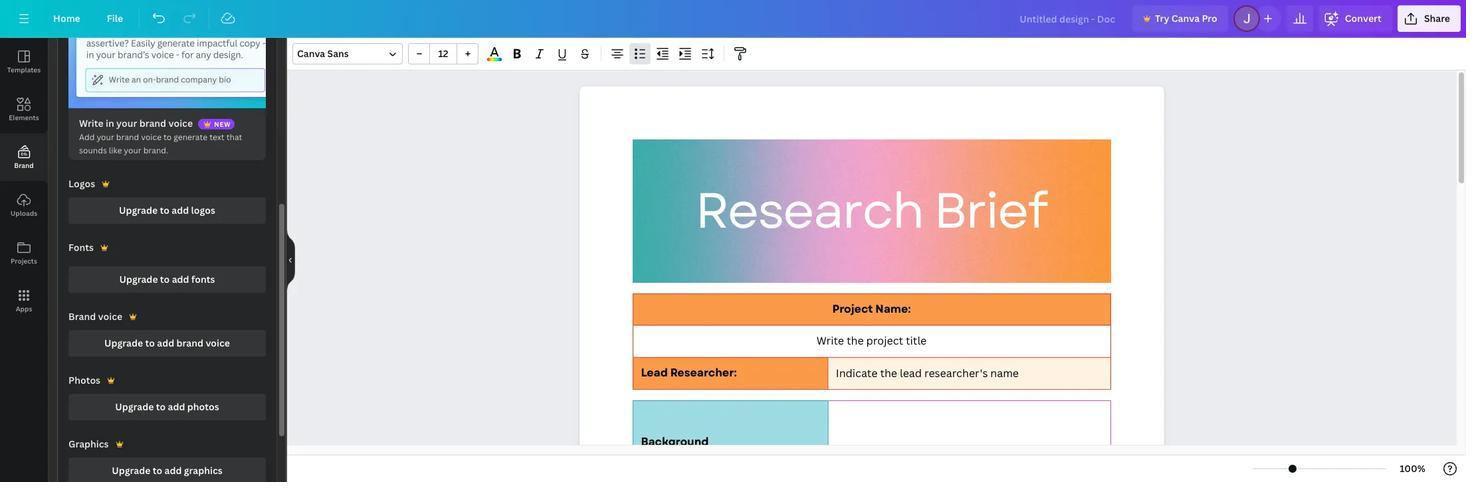 Task type: locate. For each thing, give the bounding box(es) containing it.
add down upgrade to add fonts button
[[157, 337, 174, 350]]

upgrade inside upgrade to add logos button
[[119, 204, 158, 217]]

your down "in"
[[97, 132, 114, 143]]

to left the photos in the left bottom of the page
[[156, 401, 166, 414]]

0 vertical spatial your
[[116, 117, 137, 130]]

research brief
[[695, 175, 1047, 247]]

share
[[1425, 12, 1451, 25]]

add for photos
[[168, 401, 185, 414]]

group
[[408, 43, 479, 64]]

to for graphics
[[153, 465, 162, 477]]

upgrade for upgrade to add photos
[[115, 401, 154, 414]]

projects button
[[0, 229, 48, 277]]

elements button
[[0, 86, 48, 134]]

1 horizontal spatial canva
[[1172, 12, 1200, 25]]

canva sans
[[297, 47, 349, 60]]

1 horizontal spatial brand
[[68, 311, 96, 323]]

graphics
[[68, 438, 109, 451]]

write in your brand voice
[[79, 117, 193, 130]]

canva right try
[[1172, 12, 1200, 25]]

voice inside button
[[206, 337, 230, 350]]

side panel tab list
[[0, 38, 48, 325]]

try canva pro
[[1156, 12, 1218, 25]]

brand up 'add your brand voice to generate text that sounds like your brand.'
[[139, 117, 166, 130]]

0 vertical spatial canva
[[1172, 12, 1200, 25]]

brand for add
[[177, 337, 204, 350]]

research
[[695, 175, 923, 247]]

to for fonts
[[160, 273, 170, 286]]

0 horizontal spatial brand
[[14, 161, 34, 170]]

voice up brand.
[[141, 132, 162, 143]]

to
[[164, 132, 172, 143], [160, 204, 170, 217], [160, 273, 170, 286], [145, 337, 155, 350], [156, 401, 166, 414], [153, 465, 162, 477]]

brand down write in your brand voice
[[116, 132, 139, 143]]

voice
[[169, 117, 193, 130], [141, 132, 162, 143], [98, 311, 122, 323], [206, 337, 230, 350]]

upgrade inside upgrade to add graphics button
[[112, 465, 151, 477]]

brand button
[[0, 134, 48, 182]]

brand inside button
[[177, 337, 204, 350]]

uploads
[[11, 209, 37, 218]]

add for brand
[[157, 337, 174, 350]]

to left logos at the top left
[[160, 204, 170, 217]]

2 vertical spatial brand
[[177, 337, 204, 350]]

to left fonts
[[160, 273, 170, 286]]

brand for brand
[[14, 161, 34, 170]]

brand down fonts
[[177, 337, 204, 350]]

add left fonts
[[172, 273, 189, 286]]

add
[[172, 204, 189, 217], [172, 273, 189, 286], [157, 337, 174, 350], [168, 401, 185, 414], [165, 465, 182, 477]]

upgrade to add photos
[[115, 401, 219, 414]]

fonts
[[68, 241, 94, 254]]

voice down fonts
[[206, 337, 230, 350]]

add your brand voice to generate text that sounds like your brand.
[[79, 132, 242, 156]]

to up brand.
[[164, 132, 172, 143]]

upgrade inside upgrade to add fonts button
[[119, 273, 158, 286]]

upgrade to add brand voice
[[104, 337, 230, 350]]

your right like on the left of the page
[[124, 145, 141, 156]]

brand voice example usage image
[[68, 0, 266, 108]]

upgrade to add logos button
[[68, 198, 266, 224]]

1 vertical spatial brand
[[68, 311, 96, 323]]

brand inside brand button
[[14, 161, 34, 170]]

to left graphics
[[153, 465, 162, 477]]

apps button
[[0, 277, 48, 325]]

1 vertical spatial canva
[[297, 47, 325, 60]]

upgrade for upgrade to add graphics
[[112, 465, 151, 477]]

your right "in"
[[116, 117, 137, 130]]

canva
[[1172, 12, 1200, 25], [297, 47, 325, 60]]

sans
[[328, 47, 349, 60]]

new
[[214, 120, 231, 129]]

photos
[[187, 401, 219, 414]]

upgrade to add graphics button
[[68, 458, 266, 483]]

upgrade inside upgrade to add brand voice button
[[104, 337, 143, 350]]

Design title text field
[[1010, 5, 1128, 32]]

brand up the uploads button
[[14, 161, 34, 170]]

brand
[[14, 161, 34, 170], [68, 311, 96, 323]]

upgrade
[[119, 204, 158, 217], [119, 273, 158, 286], [104, 337, 143, 350], [115, 401, 154, 414], [112, 465, 151, 477]]

brand
[[139, 117, 166, 130], [116, 132, 139, 143], [177, 337, 204, 350]]

upgrade inside upgrade to add photos button
[[115, 401, 154, 414]]

hide image
[[287, 228, 295, 292]]

brand for brand voice
[[68, 311, 96, 323]]

100%
[[1400, 463, 1426, 475]]

fonts
[[191, 273, 215, 286]]

add left the photos in the left bottom of the page
[[168, 401, 185, 414]]

add for fonts
[[172, 273, 189, 286]]

in
[[106, 117, 114, 130]]

1 vertical spatial brand
[[116, 132, 139, 143]]

brand right the apps
[[68, 311, 96, 323]]

upgrade to add logos
[[119, 204, 215, 217]]

0 horizontal spatial canva
[[297, 47, 325, 60]]

text
[[210, 132, 225, 143]]

canva left sans
[[297, 47, 325, 60]]

to down upgrade to add fonts button
[[145, 337, 155, 350]]

your
[[116, 117, 137, 130], [97, 132, 114, 143], [124, 145, 141, 156]]

logos
[[191, 204, 215, 217]]

to for logos
[[160, 204, 170, 217]]

try
[[1156, 12, 1170, 25]]

Research Brief text field
[[579, 86, 1165, 483]]

0 vertical spatial brand
[[139, 117, 166, 130]]

graphics
[[184, 465, 223, 477]]

file
[[107, 12, 123, 25]]

add left graphics
[[165, 465, 182, 477]]

add left logos at the top left
[[172, 204, 189, 217]]

photos
[[68, 374, 100, 387]]

0 vertical spatial brand
[[14, 161, 34, 170]]



Task type: describe. For each thing, give the bounding box(es) containing it.
like
[[109, 145, 122, 156]]

brand for your
[[139, 117, 166, 130]]

write
[[79, 117, 104, 130]]

upgrade to add photos button
[[68, 394, 266, 421]]

– – number field
[[434, 47, 453, 60]]

apps
[[16, 305, 32, 314]]

brand inside 'add your brand voice to generate text that sounds like your brand.'
[[116, 132, 139, 143]]

elements
[[9, 113, 39, 122]]

logos
[[68, 178, 95, 190]]

brief
[[934, 175, 1047, 247]]

share button
[[1398, 5, 1461, 32]]

templates
[[7, 65, 41, 74]]

upgrade to add fonts
[[119, 273, 215, 286]]

upgrade for upgrade to add fonts
[[119, 273, 158, 286]]

100% button
[[1392, 459, 1435, 480]]

file button
[[96, 5, 134, 32]]

upgrade for upgrade to add brand voice
[[104, 337, 143, 350]]

to for brand
[[145, 337, 155, 350]]

add
[[79, 132, 95, 143]]

home link
[[43, 5, 91, 32]]

convert button
[[1319, 5, 1393, 32]]

pro
[[1202, 12, 1218, 25]]

brand voice
[[68, 311, 122, 323]]

main menu bar
[[0, 0, 1467, 38]]

sounds
[[79, 145, 107, 156]]

color range image
[[487, 58, 502, 61]]

voice up the upgrade to add brand voice
[[98, 311, 122, 323]]

add for logos
[[172, 204, 189, 217]]

add for graphics
[[165, 465, 182, 477]]

that
[[226, 132, 242, 143]]

to inside 'add your brand voice to generate text that sounds like your brand.'
[[164, 132, 172, 143]]

generate
[[174, 132, 208, 143]]

to for photos
[[156, 401, 166, 414]]

try canva pro button
[[1133, 5, 1229, 32]]

canva sans button
[[293, 43, 403, 64]]

1 vertical spatial your
[[97, 132, 114, 143]]

voice up generate
[[169, 117, 193, 130]]

upgrade to add brand voice button
[[68, 331, 266, 357]]

uploads button
[[0, 182, 48, 229]]

canva inside dropdown button
[[297, 47, 325, 60]]

2 vertical spatial your
[[124, 145, 141, 156]]

convert
[[1346, 12, 1382, 25]]

canva inside button
[[1172, 12, 1200, 25]]

upgrade to add fonts button
[[68, 267, 266, 293]]

home
[[53, 12, 80, 25]]

brand.
[[143, 145, 168, 156]]

projects
[[11, 257, 37, 266]]

templates button
[[0, 38, 48, 86]]

upgrade for upgrade to add logos
[[119, 204, 158, 217]]

voice inside 'add your brand voice to generate text that sounds like your brand.'
[[141, 132, 162, 143]]

upgrade to add graphics
[[112, 465, 223, 477]]



Task type: vqa. For each thing, say whether or not it's contained in the screenshot.
"Postcards (Portrait)" image
no



